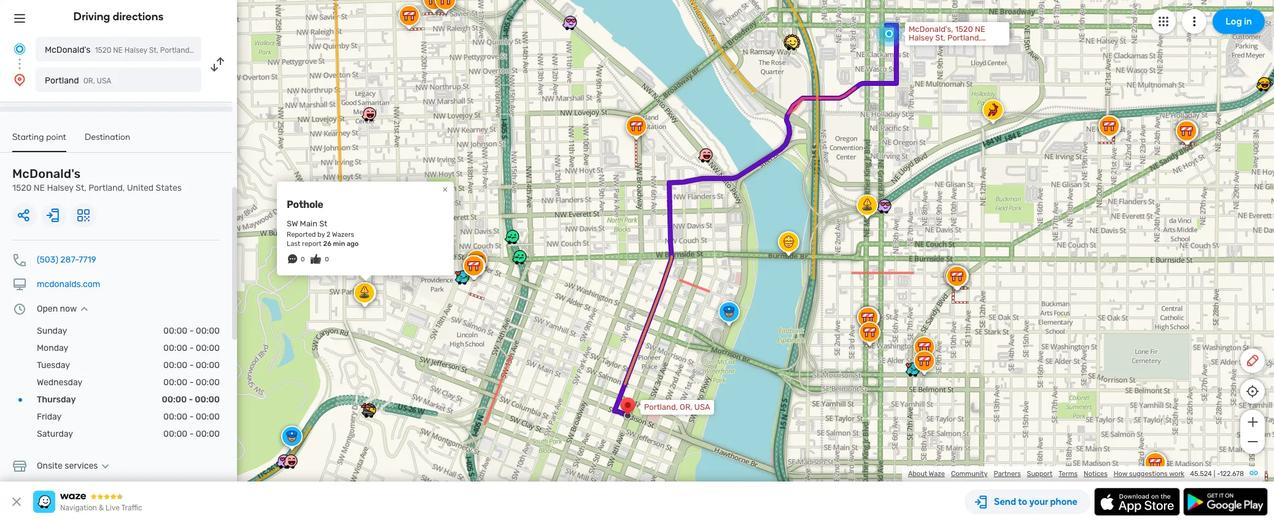 Task type: locate. For each thing, give the bounding box(es) containing it.
or, for portland,
[[680, 403, 693, 412]]

1520
[[956, 25, 974, 34], [95, 46, 111, 55], [12, 183, 32, 194]]

0 vertical spatial halsey
[[909, 33, 934, 42]]

main
[[300, 219, 318, 228]]

1 vertical spatial or,
[[680, 403, 693, 412]]

0 horizontal spatial halsey
[[47, 183, 74, 194]]

0 vertical spatial or,
[[83, 77, 95, 85]]

2 × link from the top
[[440, 276, 451, 288]]

zoom out image
[[1246, 435, 1261, 450]]

0
[[301, 256, 305, 264], [325, 256, 329, 264]]

1520 down starting point button
[[12, 183, 32, 194]]

×
[[443, 184, 448, 195], [443, 276, 448, 288]]

2 vertical spatial halsey
[[47, 183, 74, 194]]

00:00 - 00:00 for thursday
[[162, 395, 220, 405]]

2 horizontal spatial states
[[936, 42, 960, 51]]

0 horizontal spatial or,
[[83, 77, 95, 85]]

× link
[[440, 184, 451, 195], [440, 276, 451, 288]]

00:00
[[163, 326, 188, 337], [196, 326, 220, 337], [163, 343, 188, 354], [196, 343, 220, 354], [163, 361, 188, 371], [196, 361, 220, 371], [163, 378, 188, 388], [196, 378, 220, 388], [162, 395, 187, 405], [195, 395, 220, 405], [163, 412, 188, 423], [196, 412, 220, 423], [163, 429, 188, 440], [196, 429, 220, 440]]

1 horizontal spatial ne
[[113, 46, 123, 55]]

saturday
[[37, 429, 73, 440]]

starting point button
[[12, 132, 66, 152]]

2 × from the top
[[443, 276, 448, 288]]

mcdonald's,
[[909, 25, 954, 34]]

or,
[[83, 77, 95, 85], [680, 403, 693, 412]]

1 vertical spatial usa
[[695, 403, 711, 412]]

mcdonald's 1520 ne halsey st, portland, united states down 'destination' button
[[12, 166, 182, 194]]

287-
[[60, 255, 79, 265]]

1 horizontal spatial halsey
[[125, 46, 147, 55]]

2 horizontal spatial ne
[[976, 25, 986, 34]]

location image
[[12, 72, 27, 87]]

ne right mcdonald's,
[[976, 25, 986, 34]]

0 vertical spatial × link
[[440, 184, 451, 195]]

ne
[[976, 25, 986, 34], [113, 46, 123, 55], [34, 183, 45, 194]]

45.524
[[1191, 471, 1213, 479]]

community
[[952, 471, 988, 479]]

usa inside the portland or, usa
[[97, 77, 111, 85]]

live
[[106, 504, 120, 513]]

- for wednesday
[[190, 378, 194, 388]]

1 vertical spatial 1520
[[95, 46, 111, 55]]

portland or, usa
[[45, 76, 111, 86]]

ne down starting point button
[[34, 183, 45, 194]]

usa for portland,
[[695, 403, 711, 412]]

1 vertical spatial st,
[[149, 46, 158, 55]]

report
[[302, 240, 322, 248]]

0 down report
[[301, 256, 305, 264]]

2 horizontal spatial st,
[[936, 33, 946, 42]]

st,
[[936, 33, 946, 42], [149, 46, 158, 55], [76, 183, 86, 194]]

- for friday
[[190, 412, 194, 423]]

navigation & live traffic
[[60, 504, 142, 513]]

1520 down driving
[[95, 46, 111, 55]]

- for sunday
[[190, 326, 194, 337]]

portland
[[45, 76, 79, 86]]

halsey
[[909, 33, 934, 42], [125, 46, 147, 55], [47, 183, 74, 194]]

min
[[333, 240, 345, 248]]

- for thursday
[[189, 395, 193, 405]]

1520 inside mcdonald's, 1520 ne halsey st, portland, united states
[[956, 25, 974, 34]]

ne inside mcdonald's, 1520 ne halsey st, portland, united states
[[976, 25, 986, 34]]

open
[[37, 304, 58, 315]]

0 vertical spatial usa
[[97, 77, 111, 85]]

portland,
[[948, 33, 982, 42], [160, 46, 191, 55], [89, 183, 125, 194], [644, 403, 678, 412]]

mcdonald's
[[45, 45, 91, 55], [12, 166, 81, 181]]

st
[[319, 219, 328, 228]]

mcdonald's 1520 ne halsey st, portland, united states
[[45, 45, 240, 55], [12, 166, 182, 194]]

00:00 - 00:00 for monday
[[163, 343, 220, 354]]

sunday
[[37, 326, 67, 337]]

0 horizontal spatial usa
[[97, 77, 111, 85]]

sw
[[287, 219, 298, 228]]

zoom in image
[[1246, 415, 1261, 430]]

onsite services button
[[37, 461, 113, 472]]

1 vertical spatial × link
[[440, 276, 451, 288]]

halsey inside mcdonald's, 1520 ne halsey st, portland, united states
[[909, 33, 934, 42]]

usa for portland
[[97, 77, 111, 85]]

2 horizontal spatial 1520
[[956, 25, 974, 34]]

by
[[318, 231, 325, 239]]

states inside mcdonald's, 1520 ne halsey st, portland, united states
[[936, 42, 960, 51]]

1 × from the top
[[443, 184, 448, 195]]

2 horizontal spatial halsey
[[909, 33, 934, 42]]

last
[[287, 240, 301, 248]]

now
[[60, 304, 77, 315]]

mcdonald's up portland
[[45, 45, 91, 55]]

wazers
[[332, 231, 354, 239]]

0 horizontal spatial st,
[[76, 183, 86, 194]]

united
[[909, 42, 934, 51], [193, 46, 216, 55], [127, 183, 154, 194]]

2 vertical spatial ne
[[34, 183, 45, 194]]

2 horizontal spatial united
[[909, 42, 934, 51]]

1 vertical spatial ne
[[113, 46, 123, 55]]

partners link
[[994, 471, 1021, 479]]

0 vertical spatial st,
[[936, 33, 946, 42]]

starting point
[[12, 132, 66, 143]]

0 horizontal spatial 0
[[301, 256, 305, 264]]

or, for portland
[[83, 77, 95, 85]]

mcdonald's 1520 ne halsey st, portland, united states down directions
[[45, 45, 240, 55]]

st, inside mcdonald's, 1520 ne halsey st, portland, united states
[[936, 33, 946, 42]]

usa
[[97, 77, 111, 85], [695, 403, 711, 412]]

0 vertical spatial ne
[[976, 25, 986, 34]]

states
[[936, 42, 960, 51], [218, 46, 240, 55], [156, 183, 182, 194]]

terms link
[[1059, 471, 1078, 479]]

or, inside the portland or, usa
[[83, 77, 95, 85]]

1 vertical spatial ×
[[443, 276, 448, 288]]

122.678
[[1221, 471, 1245, 479]]

store image
[[12, 460, 27, 474]]

2 vertical spatial 1520
[[12, 183, 32, 194]]

(503)
[[37, 255, 58, 265]]

00:00 - 00:00 for friday
[[163, 412, 220, 423]]

computer image
[[12, 278, 27, 292]]

1 horizontal spatial 0
[[325, 256, 329, 264]]

1520 right mcdonald's,
[[956, 25, 974, 34]]

navigation
[[60, 504, 97, 513]]

mcdonald's, 1520 ne halsey st, portland, united states
[[909, 25, 986, 51]]

1 vertical spatial mcdonald's
[[12, 166, 81, 181]]

mcdonald's down starting point button
[[12, 166, 81, 181]]

00:00 - 00:00 for sunday
[[163, 326, 220, 337]]

1 horizontal spatial or,
[[680, 403, 693, 412]]

0 down 26
[[325, 256, 329, 264]]

-
[[190, 326, 194, 337], [190, 343, 194, 354], [190, 361, 194, 371], [190, 378, 194, 388], [189, 395, 193, 405], [190, 412, 194, 423], [190, 429, 194, 440], [1218, 471, 1221, 479]]

support
[[1028, 471, 1053, 479]]

1 vertical spatial halsey
[[125, 46, 147, 55]]

0 horizontal spatial united
[[127, 183, 154, 194]]

directions
[[113, 10, 164, 23]]

monday
[[37, 343, 68, 354]]

(503) 287-7719
[[37, 255, 96, 265]]

0 vertical spatial 1520
[[956, 25, 974, 34]]

point
[[46, 132, 66, 143]]

chevron down image
[[98, 462, 113, 472]]

ne down driving directions
[[113, 46, 123, 55]]

1 horizontal spatial usa
[[695, 403, 711, 412]]

00:00 - 00:00
[[163, 326, 220, 337], [163, 343, 220, 354], [163, 361, 220, 371], [163, 378, 220, 388], [162, 395, 220, 405], [163, 412, 220, 423], [163, 429, 220, 440]]

0 vertical spatial ×
[[443, 184, 448, 195]]



Task type: vqa. For each thing, say whether or not it's contained in the screenshot.
the Choose starting point text box
no



Task type: describe. For each thing, give the bounding box(es) containing it.
about
[[909, 471, 928, 479]]

00:00 - 00:00 for wednesday
[[163, 378, 220, 388]]

× for first "×" link
[[443, 184, 448, 195]]

26
[[323, 240, 332, 248]]

0 vertical spatial mcdonald's 1520 ne halsey st, portland, united states
[[45, 45, 240, 55]]

waze
[[929, 471, 945, 479]]

× for 1st "×" link from the bottom of the page
[[443, 276, 448, 288]]

tuesday
[[37, 361, 70, 371]]

- for tuesday
[[190, 361, 194, 371]]

how suggestions work link
[[1114, 471, 1185, 479]]

chevron up image
[[77, 305, 92, 315]]

driving directions
[[73, 10, 164, 23]]

destination
[[85, 132, 130, 143]]

driving
[[73, 10, 110, 23]]

open now
[[37, 304, 77, 315]]

united inside mcdonald's, 1520 ne halsey st, portland, united states
[[909, 42, 934, 51]]

wednesday
[[37, 378, 82, 388]]

1 vertical spatial mcdonald's 1520 ne halsey st, portland, united states
[[12, 166, 182, 194]]

- for monday
[[190, 343, 194, 354]]

1 0 from the left
[[301, 256, 305, 264]]

suggestions
[[1130, 471, 1168, 479]]

call image
[[12, 253, 27, 268]]

- for saturday
[[190, 429, 194, 440]]

notices
[[1084, 471, 1108, 479]]

mcdonald's inside the mcdonald's 1520 ne halsey st, portland, united states
[[12, 166, 81, 181]]

current location image
[[12, 42, 27, 57]]

how
[[1114, 471, 1128, 479]]

1 horizontal spatial states
[[218, 46, 240, 55]]

1 horizontal spatial united
[[193, 46, 216, 55]]

|
[[1214, 471, 1216, 479]]

00:00 - 00:00 for tuesday
[[163, 361, 220, 371]]

mcdonalds.com link
[[37, 280, 100, 290]]

clock image
[[12, 302, 27, 317]]

partners
[[994, 471, 1021, 479]]

pencil image
[[1246, 354, 1261, 369]]

pothole
[[287, 199, 323, 211]]

0 horizontal spatial states
[[156, 183, 182, 194]]

sw main st reported by 2 wazers last report 26 min ago
[[287, 219, 359, 248]]

0 vertical spatial mcdonald's
[[45, 45, 91, 55]]

&
[[99, 504, 104, 513]]

x image
[[9, 495, 24, 510]]

2 vertical spatial st,
[[76, 183, 86, 194]]

friday
[[37, 412, 62, 423]]

(503) 287-7719 link
[[37, 255, 96, 265]]

support link
[[1028, 471, 1053, 479]]

terms
[[1059, 471, 1078, 479]]

0 horizontal spatial ne
[[34, 183, 45, 194]]

work
[[1170, 471, 1185, 479]]

1 × link from the top
[[440, 184, 451, 195]]

1 horizontal spatial st,
[[149, 46, 158, 55]]

services
[[65, 461, 98, 472]]

portland, inside mcdonald's, 1520 ne halsey st, portland, united states
[[948, 33, 982, 42]]

0 horizontal spatial 1520
[[12, 183, 32, 194]]

2
[[327, 231, 331, 239]]

onsite
[[37, 461, 63, 472]]

thursday
[[37, 395, 76, 405]]

2 0 from the left
[[325, 256, 329, 264]]

mcdonalds.com
[[37, 280, 100, 290]]

1 horizontal spatial 1520
[[95, 46, 111, 55]]

about waze link
[[909, 471, 945, 479]]

destination button
[[85, 132, 130, 151]]

traffic
[[121, 504, 142, 513]]

00:00 - 00:00 for saturday
[[163, 429, 220, 440]]

starting
[[12, 132, 44, 143]]

open now button
[[37, 304, 92, 315]]

community link
[[952, 471, 988, 479]]

7719
[[79, 255, 96, 265]]

portland, or, usa
[[644, 403, 711, 412]]

onsite services
[[37, 461, 98, 472]]

about waze community partners support terms notices how suggestions work 45.524 | -122.678
[[909, 471, 1245, 479]]

link image
[[1250, 469, 1259, 479]]

reported
[[287, 231, 316, 239]]

notices link
[[1084, 471, 1108, 479]]

ago
[[347, 240, 359, 248]]



